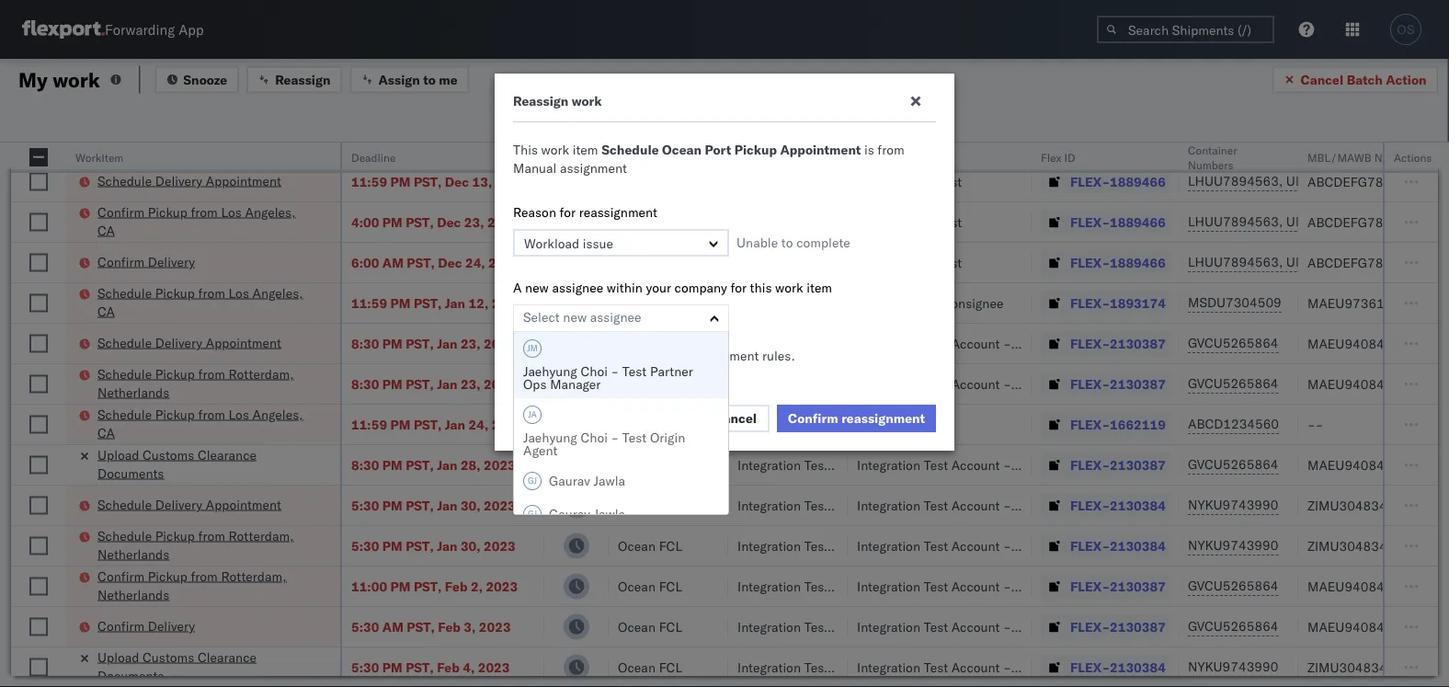 Task type: vqa. For each thing, say whether or not it's contained in the screenshot.
fourth FLEX-1889466 from the top of the page
yes



Task type: describe. For each thing, give the bounding box(es) containing it.
workload issue
[[524, 235, 614, 252]]

pst, down 5:30 am pst, feb 3, 2023
[[406, 659, 434, 675]]

11:59 for vandelay
[[351, 416, 387, 432]]

9 flex- from the top
[[1071, 457, 1110, 473]]

from for 11:59 pm pst, jan 12, 2023
[[198, 285, 225, 301]]

customs for 8:30
[[143, 447, 194, 463]]

gj
[[528, 476, 537, 486]]

assign to me button
[[350, 66, 470, 93]]

schedule delivery appointment link for 11:59
[[98, 172, 281, 190]]

west
[[914, 416, 943, 432]]

is
[[865, 142, 875, 158]]

snooze button
[[155, 66, 239, 93]]

vandelay west
[[857, 416, 943, 432]]

within
[[607, 280, 643, 296]]

origin
[[650, 430, 686, 446]]

this action will not impact the assignment rules.
[[513, 348, 795, 364]]

schedule pickup from los angeles, ca link for 11:59 pm pst, dec 13, 2022
[[98, 122, 316, 159]]

manager
[[550, 376, 601, 392]]

1 karl from the top
[[1015, 335, 1039, 351]]

work for this
[[541, 142, 570, 158]]

28,
[[461, 457, 481, 473]]

13 ocean fcl from the top
[[618, 659, 683, 675]]

cancel for cancel
[[714, 410, 757, 426]]

batch
[[1347, 71, 1383, 87]]

5:30 pm pst, feb 4, 2023
[[351, 659, 510, 675]]

23, for schedule pickup from rotterdam, netherlands
[[461, 376, 481, 392]]

6 karl from the top
[[1015, 578, 1039, 594]]

5 integration from the top
[[857, 538, 921, 554]]

4 uetu5238478 from the top
[[1287, 254, 1376, 270]]

2022 up a
[[489, 254, 521, 270]]

container numbers
[[1189, 143, 1238, 172]]

pm down 6:00 am pst, dec 24, 2022
[[391, 295, 411, 311]]

3 5:30 from the top
[[351, 619, 379, 635]]

schedule pickup from rotterdam, netherlands for 5:30 pm pst, jan 30, 2023
[[98, 528, 294, 562]]

container
[[1189, 143, 1238, 157]]

1 5:30 from the top
[[351, 497, 379, 513]]

bookings test consignee
[[857, 295, 1004, 311]]

- inside jaehyung choi - test partner ops manager
[[611, 363, 619, 379]]

7 integration test account - karl lagerfeld from the top
[[857, 619, 1097, 635]]

5 account from the top
[[952, 538, 1000, 554]]

1 8:30 pm pst, jan 23, 2023 from the top
[[351, 335, 516, 351]]

flex-2130384 for schedule delivery appointment
[[1071, 497, 1166, 513]]

schedule pickup from los angeles, ca link for 11:59 pm pst, jan 12, 2023
[[98, 284, 316, 321]]

pst, down deadline button
[[414, 173, 442, 189]]

uetu5238478 for confirm pickup from los angeles, ca
[[1287, 213, 1376, 230]]

jaehyung choi - test origin agent
[[523, 430, 686, 459]]

pm right 4:00
[[383, 214, 403, 230]]

impact
[[627, 348, 667, 364]]

forwarding app
[[105, 21, 204, 38]]

confirm for the "confirm pickup from rotterdam, netherlands" link
[[98, 568, 145, 584]]

8 fcl from the top
[[659, 416, 683, 432]]

2 8:30 from the top
[[351, 376, 379, 392]]

4 lhuu7894563, from the top
[[1189, 254, 1283, 270]]

delivery for 6:00 am pst, dec 24, 2022
[[148, 253, 195, 270]]

reassign for reassign work
[[513, 93, 569, 109]]

4 2130387 from the top
[[1110, 578, 1166, 594]]

select
[[523, 309, 560, 325]]

schedule pickup from rotterdam, netherlands button for 5:30 pm pst, jan 30, 2023
[[98, 527, 316, 565]]

choi for agent
[[581, 430, 608, 446]]

5 integration test account - karl lagerfeld from the top
[[857, 538, 1097, 554]]

pickup for 11:59 pm pst, jan 12, 2023
[[155, 285, 195, 301]]

appointment for second schedule delivery appointment link from the bottom of the page
[[206, 334, 281, 350]]

4 resize handle column header from the left
[[587, 143, 609, 687]]

reason for reassignment
[[513, 204, 658, 220]]

upload for 8:30
[[98, 447, 139, 463]]

name
[[770, 150, 800, 164]]

action
[[541, 348, 578, 364]]

schedule inside the this work item schedule ocean port pickup appointment is from manual assignment
[[602, 142, 659, 158]]

11:59 pm pst, dec 13, 2022 for schedule pickup from los angeles, ca
[[351, 133, 527, 149]]

3 nyku9743990 from the top
[[1189, 659, 1279, 675]]

am for 6:00
[[383, 254, 404, 270]]

5 maeu9408431 from the top
[[1308, 619, 1401, 635]]

new for select
[[563, 309, 587, 325]]

- inside jaehyung choi - test origin agent
[[611, 430, 619, 446]]

30, for schedule pickup from rotterdam, netherlands
[[461, 538, 481, 554]]

appointment inside the this work item schedule ocean port pickup appointment is from manual assignment
[[780, 142, 861, 158]]

select new assignee
[[523, 309, 642, 325]]

confirm delivery for 5:30 am pst, feb 3, 2023
[[98, 618, 195, 634]]

4 account from the top
[[952, 497, 1000, 513]]

1889466 for schedule pickup from los angeles, ca
[[1110, 133, 1166, 149]]

agent
[[523, 442, 558, 459]]

2 2130387 from the top
[[1110, 376, 1166, 392]]

pst, up 11:59 pm pst, jan 24, 2023
[[406, 376, 434, 392]]

3 zimu3048342 from the top
[[1308, 659, 1396, 675]]

2 flex-2130387 from the top
[[1071, 376, 1166, 392]]

schedule delivery appointment link for 5:30
[[98, 495, 281, 514]]

customs for 5:30
[[143, 649, 194, 665]]

a
[[513, 280, 522, 296]]

flexport. image
[[22, 20, 105, 39]]

3 flex-2130384 from the top
[[1071, 659, 1166, 675]]

confirm reassignment
[[788, 410, 925, 426]]

1 vertical spatial assignment
[[692, 348, 759, 364]]

jm
[[527, 343, 538, 354]]

1 lagerfeld from the top
[[1042, 335, 1097, 351]]

pst, down assign to me
[[414, 133, 442, 149]]

2 5:30 from the top
[[351, 538, 379, 554]]

2022 for confirm pickup from los angeles, ca
[[488, 214, 520, 230]]

1 maeu9408431 from the top
[[1308, 335, 1401, 351]]

8 integration test account - karl lagerfeld from the top
[[857, 659, 1097, 675]]

2 account from the top
[[952, 376, 1000, 392]]

confirm delivery link for 5:30 am pst, feb 3, 2023
[[98, 617, 195, 635]]

1 horizontal spatial for
[[731, 280, 747, 296]]

client name
[[738, 150, 800, 164]]

from for 11:59 pm pst, jan 24, 2023
[[198, 406, 225, 422]]

schedule pickup from rotterdam, netherlands for 8:30 pm pst, jan 23, 2023
[[98, 366, 294, 400]]

5:30 pm pst, jan 30, 2023 for schedule delivery appointment
[[351, 497, 516, 513]]

--
[[1308, 416, 1324, 432]]

4 integration test account - karl lagerfeld from the top
[[857, 497, 1097, 513]]

24, for 2023
[[469, 416, 489, 432]]

2023 left ops
[[484, 376, 516, 392]]

bookings
[[857, 295, 911, 311]]

5:30 am pst, feb 3, 2023
[[351, 619, 511, 635]]

pickup for 8:30 pm pst, jan 23, 2023
[[155, 366, 195, 382]]

flex id button
[[1032, 146, 1161, 165]]

1 gaurav from the top
[[549, 473, 591, 489]]

actions
[[1395, 150, 1433, 164]]

assignee for a new assignee within your company for this work item
[[552, 280, 604, 296]]

flex-1662119
[[1071, 416, 1166, 432]]

6 integration from the top
[[857, 578, 921, 594]]

complete
[[797, 235, 851, 251]]

pst, up 6:00 am pst, dec 24, 2022
[[406, 214, 434, 230]]

3 gvcu5265864 from the top
[[1189, 456, 1279, 472]]

assign to me
[[379, 71, 458, 87]]

4 lagerfeld from the top
[[1042, 497, 1097, 513]]

ca for 4:00 pm pst, dec 23, 2022
[[98, 222, 115, 238]]

choi for ops
[[581, 363, 608, 379]]

4 gvcu5265864 from the top
[[1189, 578, 1279, 594]]

2022 for schedule delivery appointment
[[496, 173, 527, 189]]

2023 right 12,
[[492, 295, 524, 311]]

manual
[[513, 160, 557, 176]]

zimu3048342 for schedule pickup from rotterdam, netherlands
[[1308, 538, 1396, 554]]

list box containing jaehyung choi - test partner ops manager
[[514, 332, 729, 531]]

schedule pickup from los angeles, ca for 11:59 pm pst, dec 13, 2022
[[98, 123, 303, 157]]

container numbers button
[[1179, 139, 1281, 172]]

demo
[[789, 295, 823, 311]]

1 8:30 from the top
[[351, 335, 379, 351]]

not
[[604, 348, 623, 364]]

mbl/mawb numbers
[[1308, 150, 1421, 164]]

abcdefg78456546 for schedule pickup from los angeles, ca
[[1308, 133, 1432, 149]]

from for 5:30 pm pst, jan 30, 2023
[[198, 528, 225, 544]]

10 ocean fcl from the top
[[618, 538, 683, 554]]

resize handle column header for client name button
[[826, 143, 848, 687]]

6 flex- from the top
[[1071, 335, 1110, 351]]

confirm pickup from los angeles, ca
[[98, 204, 296, 238]]

2 lagerfeld from the top
[[1042, 376, 1097, 392]]

6 account from the top
[[952, 578, 1000, 594]]

11:00 pm pst, feb 2, 2023
[[351, 578, 518, 594]]

4 ocean fcl from the top
[[618, 254, 683, 270]]

2023 right 2,
[[486, 578, 518, 594]]

8 flex- from the top
[[1071, 416, 1110, 432]]

7 flex- from the top
[[1071, 376, 1110, 392]]

abcdefg78456546 for confirm pickup from los angeles, ca
[[1308, 214, 1432, 230]]

2 jawla from the top
[[594, 506, 626, 522]]

flexport demo consignee
[[738, 295, 888, 311]]

6:00 am pst, dec 24, 2022
[[351, 254, 521, 270]]

1 2130387 from the top
[[1110, 335, 1166, 351]]

1 flex- from the top
[[1071, 133, 1110, 149]]

the
[[670, 348, 689, 364]]

nyku9743990 for schedule pickup from rotterdam, netherlands
[[1189, 537, 1279, 553]]

this for this action will not impact the assignment rules.
[[513, 348, 538, 364]]

schedule pickup from los angeles, ca link for 11:59 pm pst, jan 24, 2023
[[98, 405, 316, 442]]

os
[[1398, 23, 1415, 36]]

3 fcl from the top
[[659, 214, 683, 230]]

los for 11:59 pm pst, dec 13, 2022
[[229, 123, 249, 139]]

2 gvcu5265864 from the top
[[1189, 375, 1279, 391]]

5 2130387 from the top
[[1110, 619, 1166, 635]]

feb for 2,
[[445, 578, 468, 594]]

5 karl from the top
[[1015, 538, 1039, 554]]

5 flex-2130387 from the top
[[1071, 619, 1166, 635]]

rules.
[[763, 348, 795, 364]]

3 ocean fcl from the top
[[618, 214, 683, 230]]

14 flex- from the top
[[1071, 659, 1110, 675]]

3 2130384 from the top
[[1110, 659, 1166, 675]]

4 flex-1889466 from the top
[[1071, 254, 1166, 270]]

1 vertical spatial 23,
[[461, 335, 481, 351]]

from for 4:00 pm pst, dec 23, 2022
[[191, 204, 218, 220]]

os button
[[1385, 8, 1428, 51]]

11 flex- from the top
[[1071, 538, 1110, 554]]

uetu5238478 for schedule delivery appointment
[[1287, 173, 1376, 189]]

documents for 5:30 pm pst, feb 4, 2023
[[98, 667, 164, 683]]

11:00
[[351, 578, 387, 594]]

this
[[750, 280, 772, 296]]

pm up 11:59 pm pst, jan 24, 2023
[[383, 376, 403, 392]]

unable to complete
[[737, 235, 851, 251]]

pst, up 5:30 pm pst, feb 4, 2023
[[407, 619, 435, 635]]

11 ocean fcl from the top
[[618, 578, 683, 594]]

rotterdam, for 5:30 pm pst, jan 30, 2023
[[229, 528, 294, 544]]

pst, down 4:00 pm pst, dec 23, 2022
[[407, 254, 435, 270]]

8 lagerfeld from the top
[[1042, 659, 1097, 675]]

schedule pickup from los angeles, ca button for 11:59 pm pst, jan 24, 2023
[[98, 405, 316, 444]]

2 schedule delivery appointment link from the top
[[98, 333, 281, 352]]

8 integration from the top
[[857, 659, 921, 675]]

mode button
[[609, 146, 710, 165]]

11:59 pm pst, jan 12, 2023
[[351, 295, 524, 311]]

confirm for the "confirm reassignment" button at the bottom right of the page
[[788, 410, 839, 426]]

netherlands for 8:30 pm pst, jan 23, 2023
[[98, 384, 170, 400]]

9 fcl from the top
[[659, 497, 683, 513]]

pst, up 11:00 pm pst, feb 2, 2023
[[406, 538, 434, 554]]

4 flex- from the top
[[1071, 254, 1110, 270]]

4 abcdefg78456546 from the top
[[1308, 254, 1432, 270]]

schedule delivery appointment button for 11:59 pm pst, dec 13, 2022
[[98, 172, 281, 192]]

1 vertical spatial snooze
[[554, 150, 590, 164]]

2023 right 28, on the left
[[484, 457, 516, 473]]

11 fcl from the top
[[659, 578, 683, 594]]

documents for 8:30 pm pst, jan 28, 2023
[[98, 465, 164, 481]]

rotterdam, for 8:30 pm pst, jan 23, 2023
[[229, 366, 294, 382]]

1 integration from the top
[[857, 335, 921, 351]]

4 5:30 from the top
[[351, 659, 379, 675]]

resize handle column header for flex id button
[[1157, 143, 1179, 687]]

from for 11:59 pm pst, dec 13, 2022
[[198, 123, 225, 139]]

12 ocean fcl from the top
[[618, 619, 683, 635]]

13 flex- from the top
[[1071, 619, 1110, 635]]

forwarding app link
[[22, 20, 204, 39]]

4 integration from the top
[[857, 497, 921, 513]]

confirm pickup from rotterdam, netherlands link
[[98, 567, 316, 604]]

from for 8:30 pm pst, jan 23, 2023
[[198, 366, 225, 382]]

id
[[1065, 150, 1076, 164]]

pst, down 6:00 am pst, dec 24, 2022
[[414, 295, 442, 311]]

8 account from the top
[[952, 659, 1000, 675]]

12 flex- from the top
[[1071, 578, 1110, 594]]

1 fcl from the top
[[659, 133, 683, 149]]

will
[[581, 348, 601, 364]]

2023 left jm
[[484, 335, 516, 351]]

test inside jaehyung choi - test partner ops manager
[[623, 363, 647, 379]]

schedule delivery appointment button for 5:30 pm pst, jan 30, 2023
[[98, 495, 281, 516]]

1 ocean fcl from the top
[[618, 133, 683, 149]]

maeu9736123
[[1308, 295, 1401, 311]]

8 ocean fcl from the top
[[618, 416, 683, 432]]

24, for 2022
[[465, 254, 485, 270]]

new for a
[[525, 280, 549, 296]]

clearance for 5:30 pm pst, feb 4, 2023
[[198, 649, 257, 665]]

7 lagerfeld from the top
[[1042, 619, 1097, 635]]

nyku9743990 for schedule delivery appointment
[[1189, 497, 1279, 513]]

4 lhuu7894563, uetu5238478 from the top
[[1189, 254, 1376, 270]]

5 gvcu5265864 from the top
[[1189, 618, 1279, 634]]

pm down deadline
[[391, 173, 411, 189]]

3 integration test account - karl lagerfeld from the top
[[857, 457, 1097, 473]]

feb for 3,
[[438, 619, 461, 635]]

forwarding
[[105, 21, 175, 38]]

dec up 11:59 pm pst, jan 12, 2023
[[438, 254, 462, 270]]

4 karl from the top
[[1015, 497, 1039, 513]]

1 gaurav jawla from the top
[[549, 473, 626, 489]]

angeles, for 11:59 pm pst, jan 24, 2023
[[253, 406, 303, 422]]

resize handle column header for deadline button
[[523, 143, 545, 687]]

pm up 11:00
[[383, 538, 403, 554]]

2,
[[471, 578, 483, 594]]

3 flex-2130387 from the top
[[1071, 457, 1166, 473]]

deadline button
[[342, 146, 526, 165]]

reassign for reassign
[[275, 71, 331, 87]]

1893174
[[1110, 295, 1166, 311]]

5 ocean fcl from the top
[[618, 295, 683, 311]]

3 account from the top
[[952, 457, 1000, 473]]

your
[[646, 280, 671, 296]]

reassign button
[[247, 66, 343, 93]]

confirm pickup from rotterdam, netherlands button
[[98, 567, 316, 606]]

ca for 11:59 pm pst, dec 13, 2022
[[98, 141, 115, 157]]

0 horizontal spatial reassignment
[[579, 204, 658, 220]]

confirm pickup from rotterdam, netherlands
[[98, 568, 287, 603]]

this for this work item schedule ocean port pickup appointment is from manual assignment
[[513, 142, 538, 158]]

6:00
[[351, 254, 379, 270]]

jaehyung for agent
[[523, 430, 578, 446]]

item inside the this work item schedule ocean port pickup appointment is from manual assignment
[[573, 142, 598, 158]]

7 ocean fcl from the top
[[618, 376, 683, 392]]



Task type: locate. For each thing, give the bounding box(es) containing it.
1 netherlands from the top
[[98, 384, 170, 400]]

1 vertical spatial rotterdam,
[[229, 528, 294, 544]]

from inside confirm pickup from rotterdam, netherlands
[[191, 568, 218, 584]]

2023 up 11:00 pm pst, feb 2, 2023
[[484, 538, 516, 554]]

this up manual
[[513, 142, 538, 158]]

snooze inside button
[[183, 71, 227, 87]]

8:30
[[351, 335, 379, 351], [351, 376, 379, 392], [351, 457, 379, 473]]

confirm pickup from los angeles, ca button
[[98, 203, 316, 241]]

flex-2130384 button
[[1041, 493, 1170, 518], [1041, 493, 1170, 518], [1041, 533, 1170, 559], [1041, 533, 1170, 559], [1041, 655, 1170, 680], [1041, 655, 1170, 680]]

1 vertical spatial gaurav jawla
[[549, 506, 626, 522]]

a new assignee within your company for this work item
[[513, 280, 833, 296]]

3 lhuu7894563, from the top
[[1189, 213, 1283, 230]]

schedule pickup from los angeles, ca button for 11:59 pm pst, jan 12, 2023
[[98, 284, 316, 322]]

0 vertical spatial 2130384
[[1110, 497, 1166, 513]]

reassignment inside the "confirm reassignment" button
[[842, 410, 925, 426]]

3 schedule delivery appointment button from the top
[[98, 495, 281, 516]]

2022 for schedule pickup from los angeles, ca
[[496, 133, 527, 149]]

los inside 'confirm pickup from los angeles, ca'
[[221, 204, 242, 220]]

13, for schedule delivery appointment
[[472, 173, 492, 189]]

8:30 pm pst, jan 23, 2023 down 11:59 pm pst, jan 12, 2023
[[351, 335, 516, 351]]

for up workload issue
[[560, 204, 576, 220]]

None checkbox
[[29, 148, 48, 167], [29, 213, 48, 231], [29, 253, 48, 272], [29, 294, 48, 312], [29, 334, 48, 353], [29, 375, 48, 393], [29, 415, 48, 434], [29, 496, 48, 515], [29, 577, 48, 596], [29, 148, 48, 167], [29, 213, 48, 231], [29, 253, 48, 272], [29, 294, 48, 312], [29, 334, 48, 353], [29, 375, 48, 393], [29, 415, 48, 434], [29, 496, 48, 515], [29, 577, 48, 596]]

lhuu7894563, uetu5238478
[[1189, 132, 1376, 149], [1189, 173, 1376, 189], [1189, 213, 1376, 230], [1189, 254, 1376, 270]]

2 integration from the top
[[857, 376, 921, 392]]

customs
[[143, 447, 194, 463], [143, 649, 194, 665]]

feb left 2,
[[445, 578, 468, 594]]

gaurav jawla
[[549, 473, 626, 489], [549, 506, 626, 522]]

None field
[[523, 305, 528, 329]]

0 vertical spatial for
[[560, 204, 576, 220]]

1 flex-2130384 from the top
[[1071, 497, 1166, 513]]

1 vertical spatial schedule pickup from rotterdam, netherlands button
[[98, 527, 316, 565]]

4:00 pm pst, dec 23, 2022
[[351, 214, 520, 230]]

documents
[[98, 465, 164, 481], [98, 667, 164, 683]]

pickup for 11:59 pm pst, dec 13, 2022
[[155, 123, 195, 139]]

issue
[[583, 235, 614, 252]]

this inside the this work item schedule ocean port pickup appointment is from manual assignment
[[513, 142, 538, 158]]

0 vertical spatial documents
[[98, 465, 164, 481]]

3 2130387 from the top
[[1110, 457, 1166, 473]]

ca for 11:59 pm pst, jan 12, 2023
[[98, 303, 115, 319]]

cancel button
[[701, 405, 770, 432]]

ja
[[528, 409, 537, 420]]

to left "me"
[[423, 71, 436, 87]]

gaurav right gj
[[549, 473, 591, 489]]

lhuu7894563, uetu5238478 for schedule pickup from los angeles, ca
[[1189, 132, 1376, 149]]

23,
[[464, 214, 484, 230], [461, 335, 481, 351], [461, 376, 481, 392]]

23, up 11:59 pm pst, jan 24, 2023
[[461, 376, 481, 392]]

confirm inside confirm pickup from rotterdam, netherlands
[[98, 568, 145, 584]]

2 vertical spatial schedule delivery appointment link
[[98, 495, 281, 514]]

unable
[[737, 235, 778, 251]]

schedule pickup from rotterdam, netherlands button for 8:30 pm pst, jan 23, 2023
[[98, 365, 316, 403]]

2023 right '3,'
[[479, 619, 511, 635]]

my
[[18, 67, 48, 92]]

confirm delivery button down 'confirm pickup from los angeles, ca'
[[98, 253, 195, 273]]

jan for 8:30's 'schedule pickup from rotterdam, netherlands' link
[[437, 376, 458, 392]]

los for 4:00 pm pst, dec 23, 2022
[[221, 204, 242, 220]]

snooze up reason for reassignment
[[554, 150, 590, 164]]

Search Shipments (/) text field
[[1097, 16, 1275, 43]]

flex
[[1041, 150, 1062, 164]]

consignee inside button
[[857, 150, 910, 164]]

11:59 for flexport demo consignee
[[351, 295, 387, 311]]

rotterdam, for 11:00 pm pst, feb 2, 2023
[[221, 568, 287, 584]]

pst, up 5:30 am pst, feb 3, 2023
[[414, 578, 442, 594]]

1 13, from the top
[[472, 133, 492, 149]]

pst,
[[414, 133, 442, 149], [414, 173, 442, 189], [406, 214, 434, 230], [407, 254, 435, 270], [414, 295, 442, 311], [406, 335, 434, 351], [406, 376, 434, 392], [414, 416, 442, 432], [406, 457, 434, 473], [406, 497, 434, 513], [406, 538, 434, 554], [414, 578, 442, 594], [407, 619, 435, 635], [406, 659, 434, 675]]

1 this from the top
[[513, 142, 538, 158]]

workitem button
[[66, 146, 322, 165]]

0 vertical spatial nyku9743990
[[1189, 497, 1279, 513]]

consignee
[[857, 150, 910, 164], [827, 295, 888, 311], [942, 295, 1004, 311]]

snooze down app
[[183, 71, 227, 87]]

list box
[[514, 332, 729, 531]]

resize handle column header for container numbers button
[[1277, 143, 1299, 687]]

netherlands
[[98, 384, 170, 400], [98, 546, 170, 562], [98, 586, 170, 603]]

ops
[[523, 376, 547, 392]]

schedule pickup from rotterdam, netherlands link for 8:30
[[98, 365, 316, 402]]

flexport
[[738, 295, 786, 311]]

2 upload customs clearance documents from the top
[[98, 649, 257, 683]]

1 vertical spatial 11:59 pm pst, dec 13, 2022
[[351, 173, 527, 189]]

2 gaurav jawla from the top
[[549, 506, 626, 522]]

0 vertical spatial schedule pickup from rotterdam, netherlands button
[[98, 365, 316, 403]]

0 vertical spatial jawla
[[594, 473, 626, 489]]

reassign work
[[513, 93, 602, 109]]

6 fcl from the top
[[659, 335, 683, 351]]

13,
[[472, 133, 492, 149], [472, 173, 492, 189]]

2 confirm delivery button from the top
[[98, 617, 195, 637]]

jaehyung inside jaehyung choi - test origin agent
[[523, 430, 578, 446]]

0 vertical spatial upload
[[98, 447, 139, 463]]

8:30 pm pst, jan 23, 2023 up 11:59 pm pst, jan 24, 2023
[[351, 376, 516, 392]]

am down 11:00
[[383, 619, 404, 635]]

cancel batch action button
[[1273, 66, 1439, 93]]

5 flex- from the top
[[1071, 295, 1110, 311]]

0 vertical spatial 5:30 pm pst, jan 30, 2023
[[351, 497, 516, 513]]

2 8:30 pm pst, jan 23, 2023 from the top
[[351, 376, 516, 392]]

7 integration from the top
[[857, 619, 921, 635]]

11:59 down deadline
[[351, 173, 387, 189]]

vandelay left west
[[857, 416, 910, 432]]

1 vertical spatial confirm delivery link
[[98, 617, 195, 635]]

3 integration from the top
[[857, 457, 921, 473]]

0 vertical spatial 8:30
[[351, 335, 379, 351]]

dec for schedule pickup from los angeles, ca
[[445, 133, 469, 149]]

1 horizontal spatial new
[[563, 309, 587, 325]]

0 vertical spatial snooze
[[183, 71, 227, 87]]

4 fcl from the top
[[659, 254, 683, 270]]

flex-2130384
[[1071, 497, 1166, 513], [1071, 538, 1166, 554], [1071, 659, 1166, 675]]

pickup inside the this work item schedule ocean port pickup appointment is from manual assignment
[[735, 142, 777, 158]]

24, up 28, on the left
[[469, 416, 489, 432]]

schedule delivery appointment button
[[98, 172, 281, 192], [98, 333, 281, 354], [98, 495, 281, 516]]

24, up 12,
[[465, 254, 485, 270]]

karl
[[1015, 335, 1039, 351], [1015, 376, 1039, 392], [1015, 457, 1039, 473], [1015, 497, 1039, 513], [1015, 538, 1039, 554], [1015, 578, 1039, 594], [1015, 619, 1039, 635], [1015, 659, 1039, 675]]

2023 left ja
[[492, 416, 524, 432]]

1 horizontal spatial item
[[807, 280, 833, 296]]

confirm for confirm pickup from los angeles, ca 'link'
[[98, 204, 145, 220]]

1 vertical spatial schedule delivery appointment
[[98, 334, 281, 350]]

confirm delivery for 6:00 am pst, dec 24, 2022
[[98, 253, 195, 270]]

1 documents from the top
[[98, 465, 164, 481]]

appointment for schedule delivery appointment link for 5:30
[[206, 496, 281, 512]]

2 vertical spatial 23,
[[461, 376, 481, 392]]

assignee up "select new assignee"
[[552, 280, 604, 296]]

to right unable
[[782, 235, 793, 251]]

angeles, inside 'confirm pickup from los angeles, ca'
[[245, 204, 296, 220]]

0 vertical spatial gaurav
[[549, 473, 591, 489]]

account
[[952, 335, 1000, 351], [952, 376, 1000, 392], [952, 457, 1000, 473], [952, 497, 1000, 513], [952, 538, 1000, 554], [952, 578, 1000, 594], [952, 619, 1000, 635], [952, 659, 1000, 675]]

1 upload customs clearance documents link from the top
[[98, 446, 316, 482]]

jan up 28, on the left
[[445, 416, 466, 432]]

1 lhuu7894563, from the top
[[1189, 132, 1283, 149]]

schedule delivery appointment for 11:59
[[98, 172, 281, 189]]

confirm delivery down 'confirm pickup from los angeles, ca'
[[98, 253, 195, 270]]

zimu3048342
[[1308, 497, 1396, 513], [1308, 538, 1396, 554], [1308, 659, 1396, 675]]

partner
[[650, 363, 693, 379]]

1 vertical spatial flex-2130384
[[1071, 538, 1166, 554]]

0 vertical spatial clearance
[[198, 447, 257, 463]]

assignment inside the this work item schedule ocean port pickup appointment is from manual assignment
[[560, 160, 627, 176]]

1 vandelay from the left
[[738, 416, 791, 432]]

11:59 pm pst, dec 13, 2022
[[351, 133, 527, 149], [351, 173, 527, 189]]

this work item schedule ocean port pickup appointment is from manual assignment
[[513, 142, 905, 176]]

10 fcl from the top
[[659, 538, 683, 554]]

pickup for 11:59 pm pst, jan 24, 2023
[[155, 406, 195, 422]]

1 horizontal spatial assignment
[[692, 348, 759, 364]]

mode
[[618, 150, 646, 164]]

1 vertical spatial schedule delivery appointment button
[[98, 333, 281, 354]]

1 confirm delivery from the top
[[98, 253, 195, 270]]

choi right action
[[581, 363, 608, 379]]

jan left 28, on the left
[[437, 457, 458, 473]]

confirm delivery link down confirm pickup from rotterdam, netherlands
[[98, 617, 195, 635]]

5:30 pm pst, jan 30, 2023 up 11:00 pm pst, feb 2, 2023
[[351, 538, 516, 554]]

jan for schedule pickup from los angeles, ca "link" associated with 11:59 pm pst, jan 12, 2023
[[445, 295, 466, 311]]

reassign inside button
[[275, 71, 331, 87]]

2 vertical spatial schedule pickup from los angeles, ca button
[[98, 405, 316, 444]]

0 vertical spatial upload customs clearance documents
[[98, 447, 257, 481]]

1 schedule pickup from los angeles, ca button from the top
[[98, 122, 316, 161]]

pst, down 8:30 pm pst, jan 28, 2023
[[406, 497, 434, 513]]

1 vertical spatial choi
[[581, 430, 608, 446]]

delivery for 5:30 am pst, feb 3, 2023
[[148, 618, 195, 634]]

pm down 5:30 am pst, feb 3, 2023
[[383, 659, 403, 675]]

1 vertical spatial 30,
[[461, 538, 481, 554]]

1 vertical spatial 13,
[[472, 173, 492, 189]]

1 gvcu5265864 from the top
[[1189, 335, 1279, 351]]

2 fcl from the top
[[659, 173, 683, 189]]

0 vertical spatial confirm delivery link
[[98, 253, 195, 271]]

confirm delivery button for 5:30 am pst, feb 3, 2023
[[98, 617, 195, 637]]

lhuu7894563, uetu5238478 for schedule delivery appointment
[[1189, 173, 1376, 189]]

upload customs clearance documents link for 5:30 pm pst, feb 4, 2023
[[98, 648, 316, 685]]

jaehyung inside jaehyung choi - test partner ops manager
[[523, 363, 578, 379]]

am right 6:00 at the top of page
[[383, 254, 404, 270]]

1 resize handle column header from the left
[[44, 143, 66, 687]]

1 vertical spatial assignee
[[590, 309, 642, 325]]

0 vertical spatial 23,
[[464, 214, 484, 230]]

lhuu7894563, uetu5238478 for confirm pickup from los angeles, ca
[[1189, 213, 1376, 230]]

1 vertical spatial jawla
[[594, 506, 626, 522]]

2 confirm delivery from the top
[[98, 618, 195, 634]]

0 horizontal spatial snooze
[[183, 71, 227, 87]]

2 schedule pickup from los angeles, ca from the top
[[98, 285, 303, 319]]

1 schedule pickup from los angeles, ca link from the top
[[98, 122, 316, 159]]

5:30 down 8:30 pm pst, jan 28, 2023
[[351, 497, 379, 513]]

pm down 8:30 pm pst, jan 28, 2023
[[383, 497, 403, 513]]

2 5:30 pm pst, jan 30, 2023 from the top
[[351, 538, 516, 554]]

confirm delivery
[[98, 253, 195, 270], [98, 618, 195, 634]]

0 vertical spatial schedule pickup from rotterdam, netherlands link
[[98, 365, 316, 402]]

3 schedule pickup from los angeles, ca link from the top
[[98, 405, 316, 442]]

numbers down container at the right
[[1189, 158, 1234, 172]]

0 horizontal spatial for
[[560, 204, 576, 220]]

upload customs clearance documents for 5:30 pm pst, feb 4, 2023
[[98, 649, 257, 683]]

rotterdam,
[[229, 366, 294, 382], [229, 528, 294, 544], [221, 568, 287, 584]]

vandelay down rules.
[[738, 416, 791, 432]]

dec down deadline button
[[445, 173, 469, 189]]

to for assign
[[423, 71, 436, 87]]

0 vertical spatial 24,
[[465, 254, 485, 270]]

dec down "me"
[[445, 133, 469, 149]]

cancel for cancel batch action
[[1301, 71, 1344, 87]]

1 schedule delivery appointment link from the top
[[98, 172, 281, 190]]

1 vertical spatial upload customs clearance documents link
[[98, 648, 316, 685]]

1 vertical spatial 5:30 pm pst, jan 30, 2023
[[351, 538, 516, 554]]

schedule pickup from rotterdam, netherlands link for 5:30
[[98, 527, 316, 563]]

flex-1893174
[[1071, 295, 1166, 311]]

8 karl from the top
[[1015, 659, 1039, 675]]

None checkbox
[[29, 132, 48, 150], [29, 172, 48, 191], [29, 456, 48, 474], [29, 537, 48, 555], [29, 618, 48, 636], [29, 658, 48, 677], [29, 132, 48, 150], [29, 172, 48, 191], [29, 456, 48, 474], [29, 537, 48, 555], [29, 618, 48, 636], [29, 658, 48, 677]]

11:59 pm pst, dec 13, 2022 down deadline button
[[351, 173, 527, 189]]

from inside 'confirm pickup from los angeles, ca'
[[191, 204, 218, 220]]

0 vertical spatial gaurav jawla
[[549, 473, 626, 489]]

0 vertical spatial new
[[525, 280, 549, 296]]

1 vertical spatial customs
[[143, 649, 194, 665]]

2130384 for schedule delivery appointment
[[1110, 497, 1166, 513]]

2022 down manual
[[488, 214, 520, 230]]

1 confirm delivery button from the top
[[98, 253, 195, 273]]

0 vertical spatial schedule pickup from rotterdam, netherlands
[[98, 366, 294, 400]]

0 horizontal spatial reassign
[[275, 71, 331, 87]]

1 upload from the top
[[98, 447, 139, 463]]

1 flex-1889466 from the top
[[1071, 133, 1166, 149]]

1 vertical spatial upload customs clearance documents
[[98, 649, 257, 683]]

clearance for 8:30 pm pst, jan 28, 2023
[[198, 447, 257, 463]]

5 fcl from the top
[[659, 295, 683, 311]]

item left mode
[[573, 142, 598, 158]]

confirm delivery link for 6:00 am pst, dec 24, 2022
[[98, 253, 195, 271]]

2 vertical spatial rotterdam,
[[221, 568, 287, 584]]

flex-1893174 button
[[1041, 290, 1170, 316], [1041, 290, 1170, 316]]

schedule delivery appointment for 5:30
[[98, 496, 281, 512]]

consignee button
[[848, 146, 1014, 165]]

2022
[[496, 133, 527, 149], [496, 173, 527, 189], [488, 214, 520, 230], [489, 254, 521, 270]]

7 karl from the top
[[1015, 619, 1039, 635]]

2 flex- from the top
[[1071, 173, 1110, 189]]

lhuu7894563, for schedule delivery appointment
[[1189, 173, 1283, 189]]

23, up 6:00 am pst, dec 24, 2022
[[464, 214, 484, 230]]

3,
[[464, 619, 476, 635]]

8:30 pm pst, jan 28, 2023
[[351, 457, 516, 473]]

30, down 28, on the left
[[461, 497, 481, 513]]

assign
[[379, 71, 420, 87]]

2130384 for schedule pickup from rotterdam, netherlands
[[1110, 538, 1166, 554]]

2 documents from the top
[[98, 667, 164, 683]]

0 vertical spatial customs
[[143, 447, 194, 463]]

2 vertical spatial schedule delivery appointment
[[98, 496, 281, 512]]

0 vertical spatial cancel
[[1301, 71, 1344, 87]]

1 vertical spatial this
[[513, 348, 538, 364]]

jan for schedule delivery appointment link for 5:30
[[437, 497, 458, 513]]

upload customs clearance documents for 8:30 pm pst, jan 28, 2023
[[98, 447, 257, 481]]

1 vertical spatial new
[[563, 309, 587, 325]]

3 karl from the top
[[1015, 457, 1039, 473]]

pickup inside confirm pickup from rotterdam, netherlands
[[148, 568, 188, 584]]

pickup
[[155, 123, 195, 139], [735, 142, 777, 158], [148, 204, 188, 220], [155, 285, 195, 301], [155, 366, 195, 382], [155, 406, 195, 422], [155, 528, 195, 544], [148, 568, 188, 584]]

2023 right 4,
[[478, 659, 510, 675]]

test inside jaehyung choi - test origin agent
[[623, 430, 647, 446]]

confirm
[[98, 204, 145, 220], [98, 253, 145, 270], [788, 410, 839, 426], [98, 568, 145, 584], [98, 618, 145, 634]]

11:59 up 8:30 pm pst, jan 28, 2023
[[351, 416, 387, 432]]

pm up 8:30 pm pst, jan 28, 2023
[[391, 416, 411, 432]]

jaehyung down ja
[[523, 430, 578, 446]]

lhuu7894563, for schedule pickup from los angeles, ca
[[1189, 132, 1283, 149]]

2 13, from the top
[[472, 173, 492, 189]]

0 vertical spatial 30,
[[461, 497, 481, 513]]

numbers inside 'button'
[[1375, 150, 1421, 164]]

confirm delivery down confirm pickup from rotterdam, netherlands
[[98, 618, 195, 634]]

0 vertical spatial flex-2130384
[[1071, 497, 1166, 513]]

0 vertical spatial confirm delivery button
[[98, 253, 195, 273]]

angeles, for 11:59 pm pst, dec 13, 2022
[[253, 123, 303, 139]]

0 horizontal spatial assignment
[[560, 160, 627, 176]]

jaehyung for ops
[[523, 363, 578, 379]]

3 11:59 from the top
[[351, 295, 387, 311]]

confirm delivery button down confirm pickup from rotterdam, netherlands
[[98, 617, 195, 637]]

1 vertical spatial cancel
[[714, 410, 757, 426]]

1 vertical spatial 24,
[[469, 416, 489, 432]]

2 zimu3048342 from the top
[[1308, 538, 1396, 554]]

abcd1234560
[[1189, 416, 1280, 432]]

confirm inside 'confirm pickup from los angeles, ca'
[[98, 204, 145, 220]]

1 vertical spatial upload
[[98, 649, 139, 665]]

11:59 pm pst, dec 13, 2022 down "me"
[[351, 133, 527, 149]]

bosch ocean test
[[738, 133, 843, 149], [857, 133, 963, 149], [857, 173, 963, 189], [857, 214, 963, 230], [738, 254, 843, 270], [857, 254, 963, 270]]

ocean inside the this work item schedule ocean port pickup appointment is from manual assignment
[[662, 142, 702, 158]]

2 maeu9408431 from the top
[[1308, 376, 1401, 392]]

4 ca from the top
[[98, 425, 115, 441]]

1 1889466 from the top
[[1110, 133, 1166, 149]]

3 lhuu7894563, uetu5238478 from the top
[[1189, 213, 1376, 230]]

11:59 pm pst, jan 24, 2023
[[351, 416, 524, 432]]

pickup inside 'confirm pickup from los angeles, ca'
[[148, 204, 188, 220]]

11:59 up deadline
[[351, 133, 387, 149]]

item down complete
[[807, 280, 833, 296]]

3 maeu9408431 from the top
[[1308, 457, 1401, 473]]

1 schedule pickup from rotterdam, netherlands link from the top
[[98, 365, 316, 402]]

pst, down 11:59 pm pst, jan 24, 2023
[[406, 457, 434, 473]]

2 vertical spatial flex-2130384
[[1071, 659, 1166, 675]]

30, up 2,
[[461, 538, 481, 554]]

netherlands for 11:00 pm pst, feb 2, 2023
[[98, 586, 170, 603]]

1 vertical spatial feb
[[438, 619, 461, 635]]

2 vertical spatial schedule delivery appointment button
[[98, 495, 281, 516]]

my work
[[18, 67, 100, 92]]

1 vertical spatial item
[[807, 280, 833, 296]]

3 lagerfeld from the top
[[1042, 457, 1097, 473]]

abcdefg78456546 for schedule delivery appointment
[[1308, 173, 1432, 189]]

pst, down 11:59 pm pst, jan 12, 2023
[[406, 335, 434, 351]]

los for 11:59 pm pst, jan 24, 2023
[[229, 406, 249, 422]]

for left this
[[731, 280, 747, 296]]

assignee down within
[[590, 309, 642, 325]]

assignment right the
[[692, 348, 759, 364]]

1 horizontal spatial reassignment
[[842, 410, 925, 426]]

flex-
[[1071, 133, 1110, 149], [1071, 173, 1110, 189], [1071, 214, 1110, 230], [1071, 254, 1110, 270], [1071, 295, 1110, 311], [1071, 335, 1110, 351], [1071, 376, 1110, 392], [1071, 416, 1110, 432], [1071, 457, 1110, 473], [1071, 497, 1110, 513], [1071, 538, 1110, 554], [1071, 578, 1110, 594], [1071, 619, 1110, 635], [1071, 659, 1110, 675]]

0 vertical spatial zimu3048342
[[1308, 497, 1396, 513]]

0 horizontal spatial to
[[423, 71, 436, 87]]

5:30 up 11:00
[[351, 538, 379, 554]]

ca
[[98, 141, 115, 157], [98, 222, 115, 238], [98, 303, 115, 319], [98, 425, 115, 441]]

workitem
[[75, 150, 124, 164]]

snooze
[[183, 71, 227, 87], [554, 150, 590, 164]]

fcl
[[659, 133, 683, 149], [659, 173, 683, 189], [659, 214, 683, 230], [659, 254, 683, 270], [659, 295, 683, 311], [659, 335, 683, 351], [659, 376, 683, 392], [659, 416, 683, 432], [659, 497, 683, 513], [659, 538, 683, 554], [659, 578, 683, 594], [659, 619, 683, 635], [659, 659, 683, 675]]

1 schedule pickup from los angeles, ca from the top
[[98, 123, 303, 157]]

12,
[[469, 295, 489, 311]]

5:30 down 5:30 am pst, feb 3, 2023
[[351, 659, 379, 675]]

2 vertical spatial schedule pickup from los angeles, ca link
[[98, 405, 316, 442]]

1 vertical spatial schedule delivery appointment link
[[98, 333, 281, 352]]

vandelay for vandelay
[[738, 416, 791, 432]]

choi inside jaehyung choi - test origin agent
[[581, 430, 608, 446]]

1 vertical spatial nyku9743990
[[1189, 537, 1279, 553]]

flex-1889466 for schedule pickup from los angeles, ca
[[1071, 133, 1166, 149]]

lhuu7894563,
[[1189, 132, 1283, 149], [1189, 173, 1283, 189], [1189, 213, 1283, 230], [1189, 254, 1283, 270]]

2 schedule pickup from los angeles, ca link from the top
[[98, 284, 316, 321]]

to for unable
[[782, 235, 793, 251]]

8:30 pm pst, jan 23, 2023
[[351, 335, 516, 351], [351, 376, 516, 392]]

7 fcl from the top
[[659, 376, 683, 392]]

5 resize handle column header from the left
[[706, 143, 729, 687]]

0 vertical spatial schedule pickup from los angeles, ca button
[[98, 122, 316, 161]]

upload customs clearance documents
[[98, 447, 257, 481], [98, 649, 257, 683]]

1 am from the top
[[383, 254, 404, 270]]

7 resize handle column header from the left
[[1010, 143, 1032, 687]]

0 horizontal spatial new
[[525, 280, 549, 296]]

dec for schedule delivery appointment
[[445, 173, 469, 189]]

11:59 pm pst, dec 13, 2022 for schedule delivery appointment
[[351, 173, 527, 189]]

4:00
[[351, 214, 379, 230]]

confirm reassignment button
[[777, 405, 936, 432]]

2 resize handle column header from the left
[[318, 143, 340, 687]]

11:59 down 6:00 at the top of page
[[351, 295, 387, 311]]

1 vertical spatial schedule pickup from los angeles, ca link
[[98, 284, 316, 321]]

0 vertical spatial 8:30 pm pst, jan 23, 2023
[[351, 335, 516, 351]]

pm right 11:00
[[391, 578, 411, 594]]

1 vertical spatial reassign
[[513, 93, 569, 109]]

1 schedule pickup from rotterdam, netherlands from the top
[[98, 366, 294, 400]]

new right a
[[525, 280, 549, 296]]

pickup for 5:30 pm pst, jan 30, 2023
[[155, 528, 195, 544]]

2 30, from the top
[[461, 538, 481, 554]]

consignee for bookings test consignee
[[942, 295, 1004, 311]]

lhuu7894563, for confirm pickup from los angeles, ca
[[1189, 213, 1283, 230]]

2 vertical spatial 8:30
[[351, 457, 379, 473]]

5 lagerfeld from the top
[[1042, 538, 1097, 554]]

numbers for mbl/mawb numbers
[[1375, 150, 1421, 164]]

1 customs from the top
[[143, 447, 194, 463]]

0 vertical spatial assignee
[[552, 280, 604, 296]]

resize handle column header for workitem button
[[318, 143, 340, 687]]

work inside the this work item schedule ocean port pickup appointment is from manual assignment
[[541, 142, 570, 158]]

work for reassign
[[572, 93, 602, 109]]

netherlands for 5:30 pm pst, jan 30, 2023
[[98, 546, 170, 562]]

schedule pickup from los angeles, ca for 11:59 pm pst, jan 24, 2023
[[98, 406, 303, 441]]

5:30 down 11:00
[[351, 619, 379, 635]]

1 vertical spatial reassignment
[[842, 410, 925, 426]]

1 vertical spatial for
[[731, 280, 747, 296]]

0 vertical spatial upload customs clearance documents link
[[98, 446, 316, 482]]

1 integration test account - karl lagerfeld from the top
[[857, 335, 1097, 351]]

assignment up reason for reassignment
[[560, 160, 627, 176]]

choi inside jaehyung choi - test partner ops manager
[[581, 363, 608, 379]]

0 vertical spatial schedule pickup from los angeles, ca link
[[98, 122, 316, 159]]

mbl/mawb
[[1308, 150, 1372, 164]]

rotterdam, inside confirm pickup from rotterdam, netherlands
[[221, 568, 287, 584]]

3 flex-1889466 from the top
[[1071, 214, 1166, 230]]

1 vertical spatial 8:30
[[351, 376, 379, 392]]

0 vertical spatial feb
[[445, 578, 468, 594]]

zimu3048342 for schedule delivery appointment
[[1308, 497, 1396, 513]]

0 vertical spatial netherlands
[[98, 384, 170, 400]]

2 integration test account - karl lagerfeld from the top
[[857, 376, 1097, 392]]

ca inside 'confirm pickup from los angeles, ca'
[[98, 222, 115, 238]]

dec up 6:00 am pst, dec 24, 2022
[[437, 214, 461, 230]]

jan up 11:00 pm pst, feb 2, 2023
[[437, 538, 458, 554]]

msdu7304509
[[1189, 294, 1282, 310]]

1 vertical spatial schedule pickup from rotterdam, netherlands link
[[98, 527, 316, 563]]

pm down 11:59 pm pst, jan 12, 2023
[[383, 335, 403, 351]]

0 vertical spatial confirm delivery
[[98, 253, 195, 270]]

23, for confirm pickup from los angeles, ca
[[464, 214, 484, 230]]

1 vertical spatial confirm delivery button
[[98, 617, 195, 637]]

new right select
[[563, 309, 587, 325]]

2 flex-2130384 from the top
[[1071, 538, 1166, 554]]

jan for 11:59 pm pst, jan 24, 2023's schedule pickup from los angeles, ca "link"
[[445, 416, 466, 432]]

pm
[[391, 133, 411, 149], [391, 173, 411, 189], [383, 214, 403, 230], [391, 295, 411, 311], [383, 335, 403, 351], [383, 376, 403, 392], [391, 416, 411, 432], [383, 457, 403, 473], [383, 497, 403, 513], [383, 538, 403, 554], [391, 578, 411, 594], [383, 659, 403, 675]]

upload
[[98, 447, 139, 463], [98, 649, 139, 665]]

pst, up 8:30 pm pst, jan 28, 2023
[[414, 416, 442, 432]]

1 vertical spatial 8:30 pm pst, jan 23, 2023
[[351, 376, 516, 392]]

1 11:59 pm pst, dec 13, 2022 from the top
[[351, 133, 527, 149]]

from
[[198, 123, 225, 139], [878, 142, 905, 158], [191, 204, 218, 220], [198, 285, 225, 301], [198, 366, 225, 382], [198, 406, 225, 422], [198, 528, 225, 544], [191, 568, 218, 584]]

cancel
[[1301, 71, 1344, 87], [714, 410, 757, 426]]

2022 up reason
[[496, 173, 527, 189]]

pm down 11:59 pm pst, jan 24, 2023
[[383, 457, 403, 473]]

0 horizontal spatial item
[[573, 142, 598, 158]]

2130384
[[1110, 497, 1166, 513], [1110, 538, 1166, 554], [1110, 659, 1166, 675]]

1889466 for confirm pickup from los angeles, ca
[[1110, 214, 1166, 230]]

netherlands inside confirm pickup from rotterdam, netherlands
[[98, 586, 170, 603]]

numbers right mbl/mawb
[[1375, 150, 1421, 164]]

choi right agent
[[581, 430, 608, 446]]

1 vertical spatial schedule pickup from rotterdam, netherlands
[[98, 528, 294, 562]]

1 vertical spatial jaehyung
[[523, 430, 578, 446]]

from inside the this work item schedule ocean port pickup appointment is from manual assignment
[[878, 142, 905, 158]]

0 horizontal spatial vandelay
[[738, 416, 791, 432]]

resize handle column header for consignee button
[[1010, 143, 1032, 687]]

2 schedule pickup from rotterdam, netherlands button from the top
[[98, 527, 316, 565]]

0 horizontal spatial cancel
[[714, 410, 757, 426]]

this up ops
[[513, 348, 538, 364]]

flex id
[[1041, 150, 1076, 164]]

to inside button
[[423, 71, 436, 87]]

gaurav
[[549, 473, 591, 489], [549, 506, 591, 522]]

work for my
[[53, 67, 100, 92]]

workload
[[524, 235, 580, 252]]

jan down 11:59 pm pst, jan 12, 2023
[[437, 335, 458, 351]]

0 vertical spatial assignment
[[560, 160, 627, 176]]

2022 up manual
[[496, 133, 527, 149]]

jan up 11:59 pm pst, jan 24, 2023
[[437, 376, 458, 392]]

vandelay for vandelay west
[[857, 416, 910, 432]]

resize handle column header for mode button
[[706, 143, 729, 687]]

1 horizontal spatial snooze
[[554, 150, 590, 164]]

resize handle column header
[[44, 143, 66, 687], [318, 143, 340, 687], [523, 143, 545, 687], [587, 143, 609, 687], [706, 143, 729, 687], [826, 143, 848, 687], [1010, 143, 1032, 687], [1157, 143, 1179, 687], [1277, 143, 1299, 687], [1417, 143, 1439, 687]]

abcdefg78456546
[[1308, 133, 1432, 149], [1308, 173, 1432, 189], [1308, 214, 1432, 230], [1308, 254, 1432, 270]]

jaehyung choi - test partner ops manager
[[523, 363, 693, 392]]

2023 down 8:30 pm pst, jan 28, 2023
[[484, 497, 516, 513]]

jan left 12,
[[445, 295, 466, 311]]

0 vertical spatial 13,
[[472, 133, 492, 149]]

1 vertical spatial to
[[782, 235, 793, 251]]

pickup for 4:00 pm pst, dec 23, 2022
[[148, 204, 188, 220]]

numbers inside container numbers
[[1189, 158, 1234, 172]]

feb for 4,
[[437, 659, 460, 675]]

12 fcl from the top
[[659, 619, 683, 635]]

dec
[[445, 133, 469, 149], [445, 173, 469, 189], [437, 214, 461, 230], [438, 254, 462, 270]]

jan for 'schedule pickup from rotterdam, netherlands' link corresponding to 5:30
[[437, 538, 458, 554]]

1 schedule pickup from rotterdam, netherlands button from the top
[[98, 365, 316, 403]]

8:30 down 6:00 at the top of page
[[351, 335, 379, 351]]

pm up deadline
[[391, 133, 411, 149]]

2 lhuu7894563, uetu5238478 from the top
[[1189, 173, 1376, 189]]

1 upload customs clearance documents from the top
[[98, 447, 257, 481]]

mbl/mawb numbers button
[[1299, 146, 1450, 165]]

schedule pickup from los angeles, ca
[[98, 123, 303, 157], [98, 285, 303, 319], [98, 406, 303, 441]]

cancel batch action
[[1301, 71, 1427, 87]]

30, for schedule delivery appointment
[[461, 497, 481, 513]]

jan down 8:30 pm pst, jan 28, 2023
[[437, 497, 458, 513]]

1 zimu3048342 from the top
[[1308, 497, 1396, 513]]

confirm delivery button for 6:00 am pst, dec 24, 2022
[[98, 253, 195, 273]]

numbers for container numbers
[[1189, 158, 1234, 172]]

flex-1889466 for confirm pickup from los angeles, ca
[[1071, 214, 1166, 230]]

1 vertical spatial documents
[[98, 667, 164, 683]]



